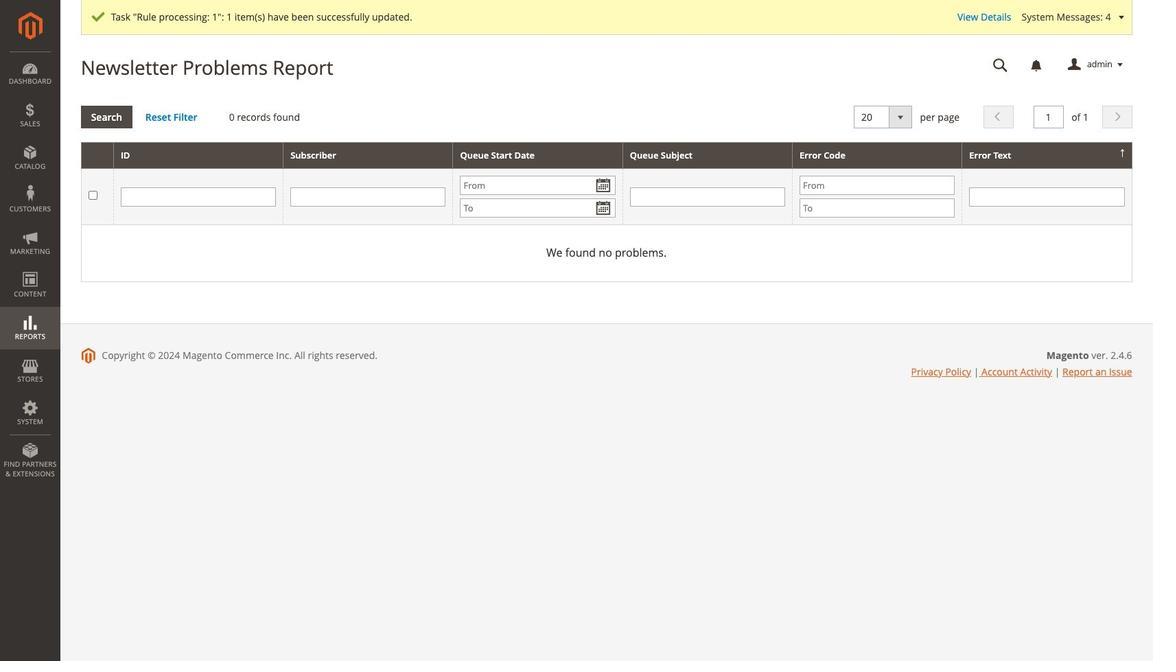 Task type: locate. For each thing, give the bounding box(es) containing it.
None text field
[[984, 53, 1018, 77], [1034, 105, 1064, 128], [121, 187, 276, 207], [291, 187, 446, 207], [970, 187, 1125, 207], [984, 53, 1018, 77], [1034, 105, 1064, 128], [121, 187, 276, 207], [291, 187, 446, 207], [970, 187, 1125, 207]]

To text field
[[460, 199, 616, 218]]

None checkbox
[[88, 191, 97, 200]]

menu bar
[[0, 51, 60, 486]]

None text field
[[630, 187, 785, 207]]

magento admin panel image
[[18, 12, 42, 40]]



Task type: describe. For each thing, give the bounding box(es) containing it.
From text field
[[800, 176, 955, 195]]

To text field
[[800, 199, 955, 218]]

From text field
[[460, 176, 616, 195]]



